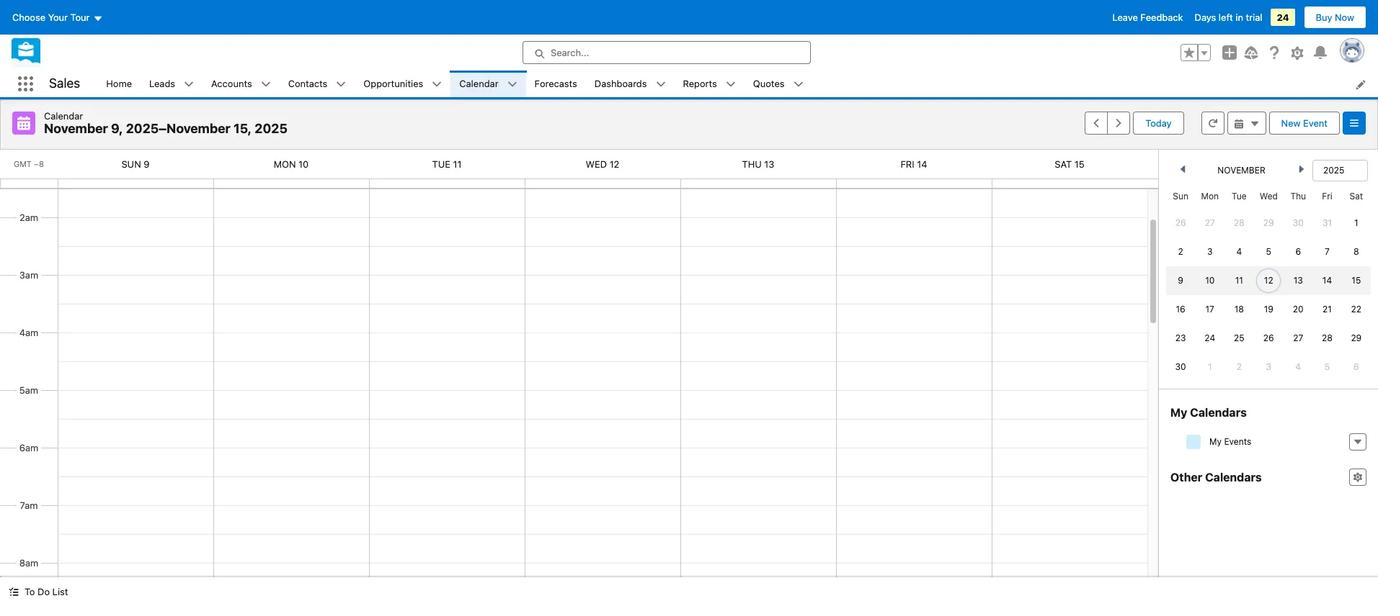 Task type: describe. For each thing, give the bounding box(es) containing it.
accounts list item
[[203, 71, 279, 97]]

1 vertical spatial 4
[[1295, 362, 1301, 373]]

text default image for calendar
[[507, 80, 517, 90]]

1 horizontal spatial 28
[[1322, 333, 1333, 344]]

search...
[[551, 47, 589, 58]]

sat for sat 15
[[1055, 159, 1072, 170]]

mon 10 button
[[274, 159, 309, 170]]

calendar link
[[451, 71, 507, 97]]

14 inside grid
[[1322, 275, 1332, 286]]

new
[[1281, 117, 1301, 129]]

reports link
[[674, 71, 726, 97]]

4am
[[19, 327, 38, 339]]

0 vertical spatial 5
[[1266, 247, 1271, 257]]

leave feedback link
[[1113, 12, 1183, 23]]

0 horizontal spatial 29
[[1263, 218, 1274, 228]]

to do list button
[[0, 578, 77, 607]]

0 vertical spatial 4
[[1236, 247, 1242, 257]]

23
[[1175, 333, 1186, 344]]

0 vertical spatial 15
[[1075, 159, 1085, 170]]

3am
[[19, 270, 38, 281]]

gmt −8
[[14, 159, 44, 169]]

thu for thu
[[1290, 191, 1306, 202]]

0 vertical spatial 27
[[1205, 218, 1215, 228]]

0 horizontal spatial 30
[[1175, 362, 1186, 373]]

thu 13 button
[[742, 159, 774, 170]]

1 vertical spatial 1
[[1208, 362, 1212, 373]]

18
[[1234, 304, 1244, 315]]

search... button
[[523, 41, 811, 64]]

event
[[1303, 117, 1328, 129]]

1 horizontal spatial 1
[[1354, 218, 1358, 228]]

0 horizontal spatial 12
[[610, 159, 619, 170]]

dashboards list item
[[586, 71, 674, 97]]

31
[[1323, 218, 1332, 228]]

other calendars
[[1171, 471, 1262, 484]]

feedback
[[1141, 12, 1183, 23]]

15,
[[233, 121, 252, 136]]

dashboards
[[594, 78, 647, 89]]

1 horizontal spatial group
[[1181, 44, 1211, 61]]

quotes
[[753, 78, 785, 89]]

tue for tue 11
[[432, 159, 450, 170]]

quotes link
[[744, 71, 793, 97]]

contacts link
[[279, 71, 336, 97]]

1 horizontal spatial 12
[[1264, 275, 1273, 286]]

forecasts
[[535, 78, 577, 89]]

forecasts link
[[526, 71, 586, 97]]

text default image for quotes
[[793, 80, 803, 90]]

buy now
[[1316, 12, 1354, 23]]

20
[[1293, 304, 1304, 315]]

text default image inside to do list button
[[9, 588, 19, 598]]

opportunities link
[[355, 71, 432, 97]]

1 horizontal spatial 24
[[1277, 12, 1289, 23]]

sales
[[49, 76, 80, 91]]

text default image inside the reports list item
[[726, 80, 736, 90]]

1 horizontal spatial 13
[[1294, 275, 1303, 286]]

hide items image
[[1186, 435, 1201, 450]]

tue for tue
[[1232, 191, 1247, 202]]

2025–november
[[126, 121, 230, 136]]

1 vertical spatial group
[[1085, 112, 1130, 135]]

to do list
[[25, 587, 68, 598]]

my for my events
[[1209, 437, 1222, 447]]

tue 11 button
[[432, 159, 462, 170]]

17
[[1206, 304, 1214, 315]]

1 horizontal spatial 3
[[1266, 362, 1271, 373]]

in
[[1236, 12, 1243, 23]]

buy now button
[[1304, 6, 1367, 29]]

19
[[1264, 304, 1274, 315]]

1 vertical spatial november
[[1218, 165, 1265, 176]]

list containing home
[[97, 71, 1378, 97]]

fri for fri
[[1322, 191, 1332, 202]]

22
[[1351, 304, 1362, 315]]

text default image for accounts
[[261, 80, 271, 90]]

2025
[[255, 121, 287, 136]]

text default image for contacts
[[336, 80, 346, 90]]

to
[[25, 587, 35, 598]]

days left in trial
[[1195, 12, 1262, 23]]

7am
[[20, 500, 38, 512]]

2am
[[19, 212, 38, 223]]

1 horizontal spatial 30
[[1293, 218, 1304, 228]]

5am
[[19, 385, 38, 396]]

leave feedback
[[1113, 12, 1183, 23]]

choose
[[12, 12, 45, 23]]

calendar list item
[[451, 71, 526, 97]]

mon 10
[[274, 159, 309, 170]]

0 horizontal spatial 9
[[144, 159, 150, 170]]

calendar for calendar november 9, 2025–november 15, 2025
[[44, 110, 83, 122]]

6am
[[19, 442, 38, 454]]

sat 15
[[1055, 159, 1085, 170]]

1 vertical spatial 26
[[1263, 333, 1274, 344]]

leads list item
[[141, 71, 203, 97]]

contacts
[[288, 78, 327, 89]]

wed 12 button
[[586, 159, 619, 170]]

25
[[1234, 333, 1245, 344]]

21
[[1323, 304, 1332, 315]]

0 horizontal spatial 2
[[1178, 247, 1183, 257]]

0 horizontal spatial 3
[[1207, 247, 1213, 257]]

leads
[[149, 78, 175, 89]]

opportunities list item
[[355, 71, 451, 97]]

8am
[[19, 558, 38, 569]]

sun 9 button
[[121, 159, 150, 170]]

1 horizontal spatial 9
[[1178, 275, 1183, 286]]

1 vertical spatial 2
[[1237, 362, 1242, 373]]

sun 9
[[121, 159, 150, 170]]

1 horizontal spatial 27
[[1293, 333, 1303, 344]]

today
[[1146, 117, 1172, 129]]



Task type: locate. For each thing, give the bounding box(es) containing it.
0 vertical spatial 13
[[764, 159, 774, 170]]

leave
[[1113, 12, 1138, 23]]

1 horizontal spatial 10
[[1205, 275, 1215, 286]]

calendars for my calendars
[[1190, 407, 1247, 419]]

left
[[1219, 12, 1233, 23]]

16
[[1176, 304, 1185, 315]]

1 vertical spatial sun
[[1173, 191, 1189, 202]]

0 vertical spatial 29
[[1263, 218, 1274, 228]]

1 horizontal spatial sat
[[1350, 191, 1363, 202]]

13
[[764, 159, 774, 170], [1294, 275, 1303, 286]]

0 horizontal spatial 27
[[1205, 218, 1215, 228]]

1 horizontal spatial my
[[1209, 437, 1222, 447]]

5 down 21 in the right bottom of the page
[[1325, 362, 1330, 373]]

fri
[[901, 159, 914, 170], [1322, 191, 1332, 202]]

1 up 8
[[1354, 218, 1358, 228]]

1 horizontal spatial 2
[[1237, 362, 1242, 373]]

november inside calendar november 9, 2025–november 15, 2025
[[44, 121, 108, 136]]

choose your tour button
[[12, 6, 103, 29]]

2
[[1178, 247, 1183, 257], [1237, 362, 1242, 373]]

list
[[97, 71, 1378, 97]]

wed for wed 12
[[586, 159, 607, 170]]

0 horizontal spatial group
[[1085, 112, 1130, 135]]

calendar inside calendar november 9, 2025–november 15, 2025
[[44, 110, 83, 122]]

0 horizontal spatial tue
[[432, 159, 450, 170]]

0 vertical spatial 11
[[453, 159, 462, 170]]

1 horizontal spatial mon
[[1201, 191, 1219, 202]]

29 down "22"
[[1351, 333, 1362, 344]]

9 down calendar november 9, 2025–november 15, 2025
[[144, 159, 150, 170]]

text default image
[[656, 80, 666, 90], [726, 80, 736, 90], [1234, 119, 1244, 129], [1353, 437, 1363, 447]]

1 horizontal spatial sun
[[1173, 191, 1189, 202]]

0 horizontal spatial 15
[[1075, 159, 1085, 170]]

contacts list item
[[279, 71, 355, 97]]

3 up 17 at the bottom right
[[1207, 247, 1213, 257]]

leads link
[[141, 71, 184, 97]]

my calendars
[[1171, 407, 1247, 419]]

1 horizontal spatial fri
[[1322, 191, 1332, 202]]

text default image inside opportunities list item
[[432, 80, 442, 90]]

grid
[[1166, 185, 1371, 382]]

0 horizontal spatial my
[[1171, 407, 1187, 419]]

fri 14 button
[[901, 159, 927, 170]]

0 vertical spatial 30
[[1293, 218, 1304, 228]]

14
[[917, 159, 927, 170], [1322, 275, 1332, 286]]

1 vertical spatial wed
[[1260, 191, 1278, 202]]

reports list item
[[674, 71, 744, 97]]

new event
[[1281, 117, 1328, 129]]

1 horizontal spatial calendar
[[459, 78, 498, 89]]

4
[[1236, 247, 1242, 257], [1295, 362, 1301, 373]]

0 vertical spatial group
[[1181, 44, 1211, 61]]

0 vertical spatial sun
[[121, 159, 141, 170]]

calendar november 9, 2025–november 15, 2025
[[44, 110, 287, 136]]

0 vertical spatial wed
[[586, 159, 607, 170]]

2 up 16
[[1178, 247, 1183, 257]]

1 vertical spatial tue
[[1232, 191, 1247, 202]]

3 down 19
[[1266, 362, 1271, 373]]

my right hide items image on the bottom of the page
[[1209, 437, 1222, 447]]

0 horizontal spatial 28
[[1234, 218, 1245, 228]]

november
[[44, 121, 108, 136], [1218, 165, 1265, 176]]

now
[[1335, 12, 1354, 23]]

1 horizontal spatial thu
[[1290, 191, 1306, 202]]

text default image inside the leads list item
[[184, 80, 194, 90]]

do
[[38, 587, 50, 598]]

1 vertical spatial 28
[[1322, 333, 1333, 344]]

wed 12
[[586, 159, 619, 170]]

sun for sun 9
[[121, 159, 141, 170]]

0 horizontal spatial 26
[[1175, 218, 1186, 228]]

trial
[[1246, 12, 1262, 23]]

mon for mon 10
[[274, 159, 296, 170]]

1 vertical spatial 3
[[1266, 362, 1271, 373]]

0 horizontal spatial sun
[[121, 159, 141, 170]]

30 down 23
[[1175, 362, 1186, 373]]

dashboards link
[[586, 71, 656, 97]]

1 horizontal spatial tue
[[1232, 191, 1247, 202]]

mon
[[274, 159, 296, 170], [1201, 191, 1219, 202]]

0 vertical spatial thu
[[742, 159, 762, 170]]

0 vertical spatial 3
[[1207, 247, 1213, 257]]

calendars up my events
[[1190, 407, 1247, 419]]

0 horizontal spatial november
[[44, 121, 108, 136]]

group
[[1181, 44, 1211, 61], [1085, 112, 1130, 135]]

days
[[1195, 12, 1216, 23]]

sat 15 button
[[1055, 159, 1085, 170]]

0 horizontal spatial calendar
[[44, 110, 83, 122]]

1 horizontal spatial 4
[[1295, 362, 1301, 373]]

9,
[[111, 121, 123, 136]]

1 vertical spatial 30
[[1175, 362, 1186, 373]]

choose your tour
[[12, 12, 90, 23]]

quotes list item
[[744, 71, 812, 97]]

0 horizontal spatial 10
[[299, 159, 309, 170]]

calendars for other calendars
[[1205, 471, 1262, 484]]

text default image inside calendar list item
[[507, 80, 517, 90]]

0 horizontal spatial wed
[[586, 159, 607, 170]]

1 horizontal spatial 6
[[1354, 362, 1359, 373]]

0 vertical spatial fri
[[901, 159, 914, 170]]

sun inside grid
[[1173, 191, 1189, 202]]

5
[[1266, 247, 1271, 257], [1325, 362, 1330, 373]]

24 right trial
[[1277, 12, 1289, 23]]

fri 14
[[901, 159, 927, 170]]

list
[[52, 587, 68, 598]]

my up hide items image on the bottom of the page
[[1171, 407, 1187, 419]]

6 left 7
[[1295, 247, 1301, 257]]

1 vertical spatial 6
[[1354, 362, 1359, 373]]

5 up 19
[[1266, 247, 1271, 257]]

mon for mon
[[1201, 191, 1219, 202]]

4 down 20
[[1295, 362, 1301, 373]]

calendar inside list item
[[459, 78, 498, 89]]

0 horizontal spatial sat
[[1055, 159, 1072, 170]]

6 down "22"
[[1354, 362, 1359, 373]]

1 up my calendars
[[1208, 362, 1212, 373]]

0 vertical spatial calendars
[[1190, 407, 1247, 419]]

28
[[1234, 218, 1245, 228], [1322, 333, 1333, 344]]

home
[[106, 78, 132, 89]]

−8
[[34, 159, 44, 169]]

24
[[1277, 12, 1289, 23], [1205, 333, 1215, 344]]

10 inside grid
[[1205, 275, 1215, 286]]

thu 13
[[742, 159, 774, 170]]

24 down 17 at the bottom right
[[1205, 333, 1215, 344]]

group down days
[[1181, 44, 1211, 61]]

0 vertical spatial tue
[[432, 159, 450, 170]]

1 vertical spatial 12
[[1264, 275, 1273, 286]]

buy
[[1316, 12, 1332, 23]]

text default image inside dashboards "list item"
[[656, 80, 666, 90]]

other
[[1171, 471, 1202, 484]]

0 vertical spatial 14
[[917, 159, 927, 170]]

1 vertical spatial 10
[[1205, 275, 1215, 286]]

0 horizontal spatial 13
[[764, 159, 774, 170]]

2 down 25
[[1237, 362, 1242, 373]]

0 vertical spatial 1
[[1354, 218, 1358, 228]]

text default image for leads
[[184, 80, 194, 90]]

sat for sat
[[1350, 191, 1363, 202]]

events
[[1224, 437, 1251, 447]]

reports
[[683, 78, 717, 89]]

home link
[[97, 71, 141, 97]]

0 horizontal spatial fri
[[901, 159, 914, 170]]

tue
[[432, 159, 450, 170], [1232, 191, 1247, 202]]

0 horizontal spatial 14
[[917, 159, 927, 170]]

29 left "31"
[[1263, 218, 1274, 228]]

today button
[[1133, 112, 1184, 135]]

0 vertical spatial november
[[44, 121, 108, 136]]

new event button
[[1269, 112, 1340, 135]]

sat
[[1055, 159, 1072, 170], [1350, 191, 1363, 202]]

text default image inside the accounts list item
[[261, 80, 271, 90]]

my for my calendars
[[1171, 407, 1187, 419]]

0 vertical spatial 9
[[144, 159, 150, 170]]

1 vertical spatial 11
[[1235, 275, 1243, 286]]

0 vertical spatial 26
[[1175, 218, 1186, 228]]

0 vertical spatial 6
[[1295, 247, 1301, 257]]

1 vertical spatial 24
[[1205, 333, 1215, 344]]

1 vertical spatial mon
[[1201, 191, 1219, 202]]

1 vertical spatial 27
[[1293, 333, 1303, 344]]

calendars down my events
[[1205, 471, 1262, 484]]

1 vertical spatial thu
[[1290, 191, 1306, 202]]

8
[[1354, 247, 1359, 257]]

wed
[[586, 159, 607, 170], [1260, 191, 1278, 202]]

30
[[1293, 218, 1304, 228], [1175, 362, 1186, 373]]

calendar
[[459, 78, 498, 89], [44, 110, 83, 122]]

0 horizontal spatial 1
[[1208, 362, 1212, 373]]

1 horizontal spatial 15
[[1352, 275, 1361, 286]]

0 horizontal spatial 6
[[1295, 247, 1301, 257]]

your
[[48, 12, 68, 23]]

1
[[1354, 218, 1358, 228], [1208, 362, 1212, 373]]

text default image
[[184, 80, 194, 90], [261, 80, 271, 90], [336, 80, 346, 90], [432, 80, 442, 90], [507, 80, 517, 90], [793, 80, 803, 90], [1250, 119, 1260, 129], [1353, 473, 1363, 483], [9, 588, 19, 598]]

thu
[[742, 159, 762, 170], [1290, 191, 1306, 202]]

fri inside grid
[[1322, 191, 1332, 202]]

text default image for opportunities
[[432, 80, 442, 90]]

1 horizontal spatial 11
[[1235, 275, 1243, 286]]

gmt
[[14, 159, 32, 169]]

1 vertical spatial calendar
[[44, 110, 83, 122]]

0 horizontal spatial mon
[[274, 159, 296, 170]]

calendar for calendar
[[459, 78, 498, 89]]

0 vertical spatial sat
[[1055, 159, 1072, 170]]

grid containing sun
[[1166, 185, 1371, 382]]

4 up the 18
[[1236, 247, 1242, 257]]

10
[[299, 159, 309, 170], [1205, 275, 1215, 286]]

fri for fri 14
[[901, 159, 914, 170]]

text default image inside contacts "list item"
[[336, 80, 346, 90]]

9
[[144, 159, 150, 170], [1178, 275, 1183, 286]]

text default image inside quotes list item
[[793, 80, 803, 90]]

30 left "31"
[[1293, 218, 1304, 228]]

group left today
[[1085, 112, 1130, 135]]

tour
[[70, 12, 90, 23]]

opportunities
[[364, 78, 423, 89]]

1 horizontal spatial november
[[1218, 165, 1265, 176]]

tue 11
[[432, 159, 462, 170]]

1 vertical spatial 29
[[1351, 333, 1362, 344]]

1 horizontal spatial 29
[[1351, 333, 1362, 344]]

7
[[1325, 247, 1330, 257]]

0 horizontal spatial 5
[[1266, 247, 1271, 257]]

1 vertical spatial 14
[[1322, 275, 1332, 286]]

my
[[1171, 407, 1187, 419], [1209, 437, 1222, 447]]

wed for wed
[[1260, 191, 1278, 202]]

1 horizontal spatial wed
[[1260, 191, 1278, 202]]

1 vertical spatial 5
[[1325, 362, 1330, 373]]

sun
[[121, 159, 141, 170], [1173, 191, 1189, 202]]

accounts
[[211, 78, 252, 89]]

my events
[[1209, 437, 1251, 447]]

sun for sun
[[1173, 191, 1189, 202]]

calendars
[[1190, 407, 1247, 419], [1205, 471, 1262, 484]]

1 vertical spatial 15
[[1352, 275, 1361, 286]]

9 up 16
[[1178, 275, 1183, 286]]

0 vertical spatial my
[[1171, 407, 1187, 419]]

1 vertical spatial fri
[[1322, 191, 1332, 202]]

0 horizontal spatial 24
[[1205, 333, 1215, 344]]

accounts link
[[203, 71, 261, 97]]

0 horizontal spatial 11
[[453, 159, 462, 170]]

1 vertical spatial 13
[[1294, 275, 1303, 286]]

thu for thu 13
[[742, 159, 762, 170]]

12
[[610, 159, 619, 170], [1264, 275, 1273, 286]]



Task type: vqa. For each thing, say whether or not it's contained in the screenshot.
the rightmost 27
yes



